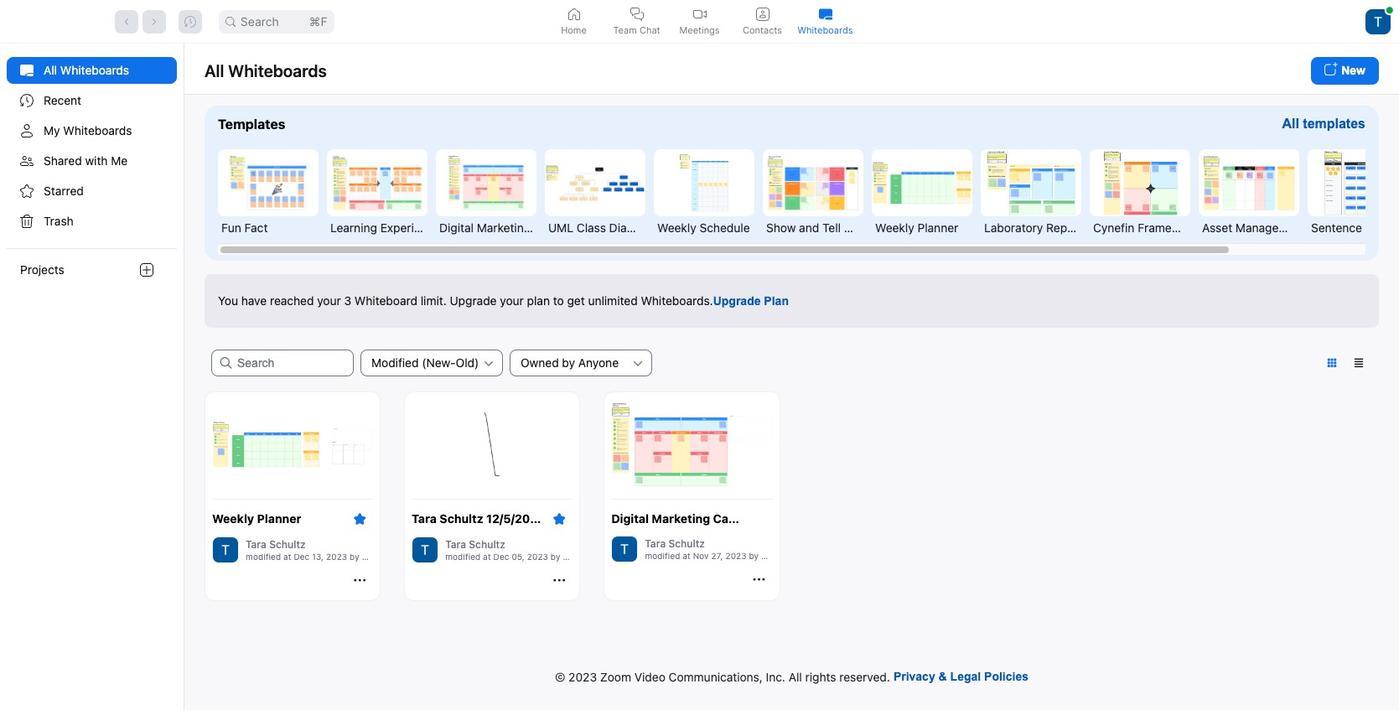 Task type: locate. For each thing, give the bounding box(es) containing it.
profile contact image
[[756, 7, 769, 21], [756, 7, 769, 21]]

search
[[240, 14, 279, 28]]

meetings button
[[668, 0, 731, 43]]

avatar image
[[1366, 9, 1391, 34]]

online image
[[1387, 6, 1393, 13], [1387, 6, 1393, 13]]

tab list
[[542, 0, 857, 43]]

team chat image
[[630, 7, 643, 21]]

video on image
[[693, 7, 706, 21]]

team chat
[[613, 24, 660, 36]]

contacts button
[[731, 0, 794, 43]]

whiteboard small image
[[819, 7, 832, 21], [819, 7, 832, 21]]

whiteboards button
[[794, 0, 857, 43]]

contacts
[[743, 24, 782, 36]]

video on image
[[693, 7, 706, 21]]



Task type: vqa. For each thing, say whether or not it's contained in the screenshot.
THE APPS tree item Triangle Right icon
no



Task type: describe. For each thing, give the bounding box(es) containing it.
meetings
[[680, 24, 720, 36]]

home small image
[[567, 7, 581, 21]]

home button
[[542, 0, 605, 43]]

⌘f
[[309, 14, 328, 28]]

magnifier image
[[225, 16, 235, 26]]

magnifier image
[[225, 16, 235, 26]]

tab list containing home
[[542, 0, 857, 43]]

team
[[613, 24, 637, 36]]

team chat image
[[630, 7, 643, 21]]

home
[[561, 24, 587, 36]]

whiteboards
[[798, 24, 853, 36]]

team chat button
[[605, 0, 668, 43]]

chat
[[640, 24, 660, 36]]

home small image
[[567, 7, 581, 21]]



